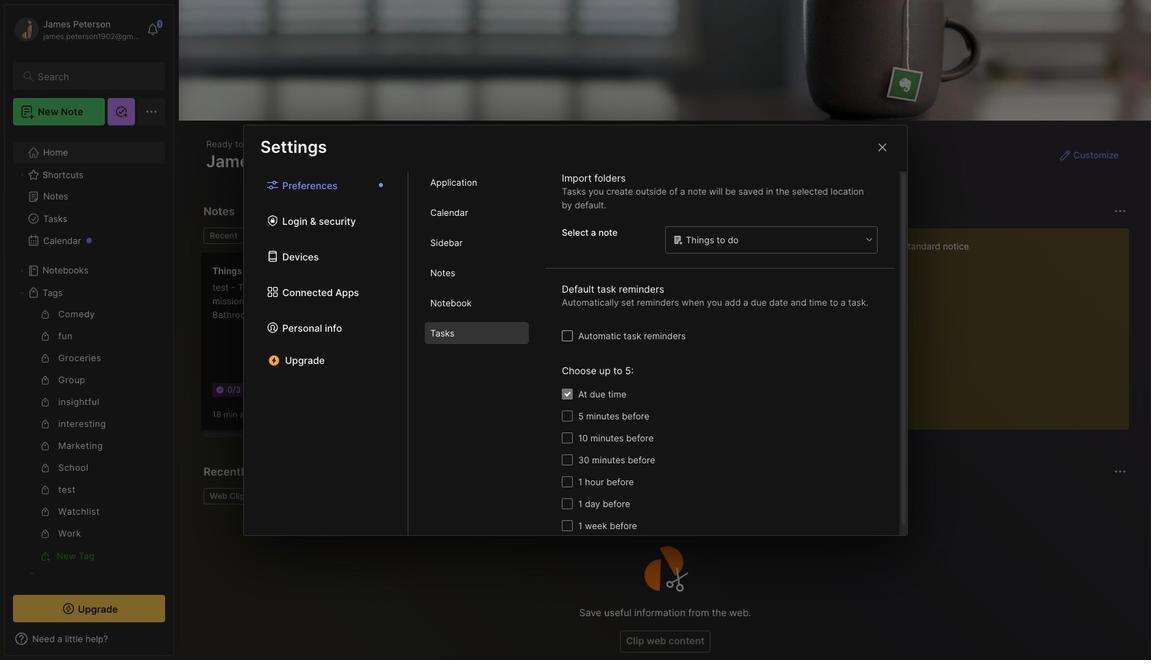 Task type: describe. For each thing, give the bounding box(es) containing it.
expand tags image
[[18, 289, 26, 297]]

group inside tree
[[13, 304, 157, 567]]

Default task note field
[[665, 226, 879, 254]]

tree inside main element
[[5, 134, 173, 619]]



Task type: locate. For each thing, give the bounding box(es) containing it.
tab
[[425, 171, 529, 193], [425, 202, 529, 223], [204, 228, 244, 244], [249, 228, 305, 244], [425, 232, 529, 254], [425, 262, 529, 284], [425, 292, 529, 314], [425, 322, 529, 344], [204, 488, 256, 505]]

Start writing… text field
[[843, 228, 1129, 419]]

group
[[13, 304, 157, 567]]

row group
[[201, 252, 1152, 439]]

Search text field
[[38, 70, 153, 83]]

expand notebooks image
[[18, 267, 26, 275]]

tab list
[[244, 171, 409, 535], [409, 171, 546, 535], [204, 228, 810, 244]]

None checkbox
[[562, 330, 573, 341], [562, 433, 573, 444], [562, 476, 573, 487], [562, 520, 573, 531], [562, 330, 573, 341], [562, 433, 573, 444], [562, 476, 573, 487], [562, 520, 573, 531]]

None checkbox
[[562, 389, 573, 400], [562, 411, 573, 422], [562, 455, 573, 465], [562, 498, 573, 509], [562, 389, 573, 400], [562, 411, 573, 422], [562, 455, 573, 465], [562, 498, 573, 509]]

none search field inside main element
[[38, 68, 153, 84]]

None search field
[[38, 68, 153, 84]]

tree
[[5, 134, 173, 619]]

close image
[[875, 139, 891, 155]]

main element
[[0, 0, 178, 660]]



Task type: vqa. For each thing, say whether or not it's contained in the screenshot.
Search Box inside the MAIN element
yes



